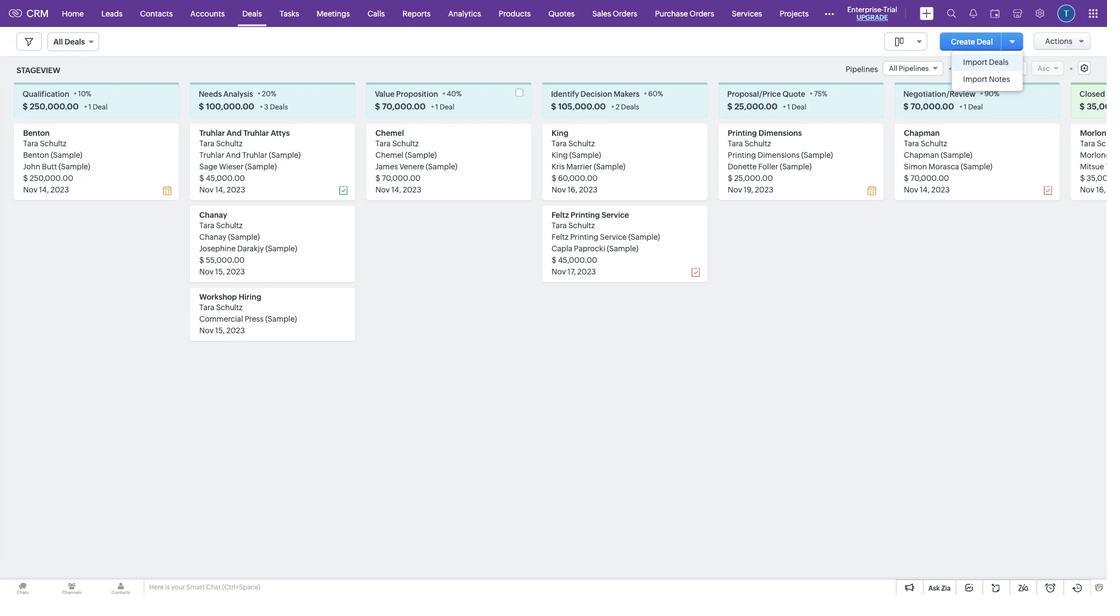 Task type: describe. For each thing, give the bounding box(es) containing it.
purchase orders link
[[646, 0, 723, 27]]

trial
[[884, 5, 898, 13]]

butt
[[42, 162, 57, 171]]

quotes
[[549, 9, 575, 18]]

(sample) up kris marrier (sample) link at the top
[[570, 151, 601, 159]]

1 vertical spatial and
[[226, 151, 241, 159]]

services link
[[723, 0, 771, 27]]

create menu image
[[920, 7, 934, 20]]

$ inside chemel tara schultz chemel (sample) james venere (sample) $ 70,000.00 nov 14, 2023
[[376, 174, 380, 182]]

tara inside workshop hiring tara schultz commercial press (sample) nov 15, 2023
[[199, 303, 215, 312]]

250,000.00 inside benton tara schultz benton (sample) john butt (sample) $ 250,000.00 nov 14, 2023
[[30, 174, 73, 182]]

3 % from the left
[[456, 89, 462, 98]]

printing dimensions tara schultz printing dimensions (sample) donette foller (sample) $ 25,000.00 nov 19, 2023
[[728, 128, 833, 194]]

(sample) up simon morasca (sample) link
[[941, 151, 973, 159]]

35,00 inside morlong tara sch morlong mitsue t $ 35,00 nov 16,
[[1087, 174, 1107, 182]]

schultz inside chanay tara schultz chanay (sample) josephine darakjy (sample) $ 55,000.00 nov 15, 2023
[[216, 221, 243, 230]]

tara inside chanay tara schultz chanay (sample) josephine darakjy (sample) $ 55,000.00 nov 15, 2023
[[199, 221, 215, 230]]

2 benton from the top
[[23, 151, 49, 159]]

benton (sample) link
[[23, 151, 82, 159]]

leads link
[[93, 0, 131, 27]]

sort by
[[959, 64, 984, 73]]

nov inside chemel tara schultz chemel (sample) james venere (sample) $ 70,000.00 nov 14, 2023
[[376, 185, 390, 194]]

commercial
[[199, 315, 243, 323]]

sch
[[1097, 139, 1107, 148]]

1 feltz from the top
[[552, 211, 569, 219]]

2 morlong from the top
[[1080, 151, 1107, 159]]

2023 inside "king tara schultz king (sample) kris marrier (sample) $ 60,000.00 nov 16, 2023"
[[579, 185, 598, 194]]

nov inside printing dimensions tara schultz printing dimensions (sample) donette foller (sample) $ 25,000.00 nov 19, 2023
[[728, 185, 742, 194]]

(sample) inside workshop hiring tara schultz commercial press (sample) nov 15, 2023
[[265, 315, 297, 323]]

mitsue
[[1080, 162, 1104, 171]]

1 deal for qualification
[[88, 103, 108, 111]]

josephine
[[199, 244, 236, 253]]

schultz inside chemel tara schultz chemel (sample) james venere (sample) $ 70,000.00 nov 14, 2023
[[392, 139, 419, 148]]

3 deals
[[264, 103, 288, 111]]

import deals
[[963, 58, 1009, 67]]

t
[[1106, 162, 1107, 171]]

makers
[[614, 89, 640, 98]]

proposition
[[396, 89, 438, 98]]

14, for benton tara schultz benton (sample) john butt (sample) $ 250,000.00 nov 14, 2023
[[39, 185, 49, 194]]

2023 inside workshop hiring tara schultz commercial press (sample) nov 15, 2023
[[226, 326, 245, 335]]

create deal button
[[940, 32, 1004, 51]]

here
[[149, 584, 164, 592]]

darakjy
[[237, 244, 264, 253]]

reports
[[403, 9, 431, 18]]

meetings link
[[308, 0, 359, 27]]

enterprise-trial upgrade
[[848, 5, 898, 21]]

search image
[[947, 9, 957, 18]]

import notes
[[963, 75, 1010, 84]]

benton tara schultz benton (sample) john butt (sample) $ 250,000.00 nov 14, 2023
[[23, 128, 90, 194]]

(sample) down feltz printing service (sample) link
[[607, 244, 639, 253]]

ask
[[929, 585, 940, 593]]

1 vertical spatial service
[[600, 233, 627, 241]]

100,000.00
[[206, 101, 254, 111]]

2 1 deal from the left
[[435, 103, 455, 111]]

10 %
[[78, 89, 91, 98]]

negotiation/review
[[904, 89, 976, 98]]

$ inside closed w $ 35,00
[[1080, 101, 1085, 111]]

deals for import deals
[[989, 58, 1009, 67]]

here is your smart chat (ctrl+space)
[[149, 584, 260, 592]]

(sample) right venere at the top left
[[426, 162, 458, 171]]

morasca
[[929, 162, 960, 171]]

chemel tara schultz chemel (sample) james venere (sample) $ 70,000.00 nov 14, 2023
[[376, 128, 458, 194]]

(sample) up josephine darakjy (sample) link
[[228, 233, 260, 241]]

2023 inside "truhlar and truhlar attys tara schultz truhlar and truhlar (sample) sage wieser (sample) $ 45,000.00 nov 14, 2023"
[[227, 185, 245, 194]]

2 king from the top
[[552, 151, 568, 159]]

14, for chemel tara schultz chemel (sample) james venere (sample) $ 70,000.00 nov 14, 2023
[[391, 185, 401, 194]]

schultz inside benton tara schultz benton (sample) john butt (sample) $ 250,000.00 nov 14, 2023
[[40, 139, 66, 148]]

notes
[[989, 75, 1010, 84]]

mitsue t link
[[1080, 162, 1107, 171]]

35,00 inside closed w $ 35,00
[[1087, 101, 1107, 111]]

actions
[[1045, 37, 1073, 46]]

(sample) down truhlar and truhlar (sample) link
[[245, 162, 277, 171]]

1 for qualification
[[88, 103, 91, 111]]

printing up donette
[[728, 151, 756, 159]]

(sample) right 'morasca' on the top right
[[961, 162, 993, 171]]

1 king from the top
[[552, 128, 569, 137]]

$ down qualification
[[23, 101, 28, 111]]

tara inside printing dimensions tara schultz printing dimensions (sample) donette foller (sample) $ 25,000.00 nov 19, 2023
[[728, 139, 743, 148]]

tara inside benton tara schultz benton (sample) john butt (sample) $ 250,000.00 nov 14, 2023
[[23, 139, 38, 148]]

schultz inside "king tara schultz king (sample) kris marrier (sample) $ 60,000.00 nov 16, 2023"
[[569, 139, 595, 148]]

1 chapman from the top
[[904, 128, 940, 137]]

25,000.00 inside printing dimensions tara schultz printing dimensions (sample) donette foller (sample) $ 25,000.00 nov 19, 2023
[[734, 174, 773, 182]]

$ 100,000.00
[[199, 101, 254, 111]]

truhlar up truhlar and truhlar (sample) link
[[243, 128, 269, 137]]

1 morlong from the top
[[1080, 128, 1107, 137]]

feltz printing service (sample) link
[[552, 233, 660, 241]]

% for $ 250,000.00
[[86, 89, 91, 98]]

chapman link
[[904, 128, 940, 137]]

14, inside "truhlar and truhlar attys tara schultz truhlar and truhlar (sample) sage wieser (sample) $ 45,000.00 nov 14, 2023"
[[215, 185, 225, 194]]

profile image
[[1058, 5, 1076, 22]]

16, inside morlong tara sch morlong mitsue t $ 35,00 nov 16,
[[1096, 185, 1106, 194]]

tara inside chapman tara schultz chapman (sample) simon morasca (sample) $ 70,000.00 nov 14, 2023
[[904, 139, 919, 148]]

45,000.00 inside feltz printing service tara schultz feltz printing service (sample) capla paprocki (sample) $ 45,000.00 nov 17, 2023
[[558, 256, 597, 264]]

analytics link
[[440, 0, 490, 27]]

$ inside "king tara schultz king (sample) kris marrier (sample) $ 60,000.00 nov 16, 2023"
[[552, 174, 557, 182]]

analytics
[[448, 9, 481, 18]]

schultz inside feltz printing service tara schultz feltz printing service (sample) capla paprocki (sample) $ 45,000.00 nov 17, 2023
[[569, 221, 595, 230]]

% for $ 70,000.00
[[994, 89, 1000, 98]]

(sample) down "benton (sample)" link
[[58, 162, 90, 171]]

nov inside chapman tara schultz chapman (sample) simon morasca (sample) $ 70,000.00 nov 14, 2023
[[904, 185, 919, 194]]

quotes link
[[540, 0, 584, 27]]

deal for benton (sample)
[[93, 103, 108, 111]]

$ inside printing dimensions tara schultz printing dimensions (sample) donette foller (sample) $ 25,000.00 nov 19, 2023
[[728, 174, 733, 182]]

$ up chapman link
[[904, 101, 909, 111]]

printing up feltz printing service (sample) link
[[571, 211, 600, 219]]

% for $ 100,000.00
[[271, 89, 276, 98]]

josephine darakjy (sample) link
[[199, 244, 297, 253]]

All Deals field
[[47, 32, 99, 51]]

value
[[375, 89, 395, 98]]

projects link
[[771, 0, 818, 27]]

2 morlong link from the top
[[1080, 151, 1107, 159]]

truhlar down '$ 100,000.00'
[[199, 128, 225, 137]]

schultz inside printing dimensions tara schultz printing dimensions (sample) donette foller (sample) $ 25,000.00 nov 19, 2023
[[745, 139, 771, 148]]

deals for all deals
[[65, 37, 85, 46]]

% for $ 105,000.00
[[658, 89, 663, 98]]

70,000.00 down negotiation/review
[[911, 101, 954, 111]]

printing dimensions (sample) link
[[728, 151, 833, 159]]

calls link
[[359, 0, 394, 27]]

75 %
[[814, 89, 828, 98]]

deals left tasks at top
[[242, 9, 262, 18]]

create
[[951, 37, 976, 46]]

commercial press (sample) link
[[199, 315, 297, 323]]

60,000.00
[[558, 174, 598, 182]]

morlong tara sch morlong mitsue t $ 35,00 nov 16, 
[[1080, 128, 1107, 194]]

venere
[[400, 162, 424, 171]]

simon morasca (sample) link
[[904, 162, 993, 171]]

foller
[[759, 162, 779, 171]]

profile element
[[1051, 0, 1082, 27]]

20 %
[[262, 89, 276, 98]]

(sample) right darakjy
[[265, 244, 297, 253]]

1 for proposal/price quote
[[788, 103, 790, 111]]

import for import notes
[[963, 75, 988, 84]]

tara inside chemel tara schultz chemel (sample) james venere (sample) $ 70,000.00 nov 14, 2023
[[376, 139, 391, 148]]

printing up paprocki
[[570, 233, 599, 241]]

ask zia
[[929, 585, 951, 593]]

import deals link
[[952, 54, 1023, 71]]

import notes link
[[952, 71, 1023, 88]]

1 benton from the top
[[23, 128, 50, 137]]

$ down needs
[[199, 101, 204, 111]]

home
[[62, 9, 84, 18]]

15, inside workshop hiring tara schultz commercial press (sample) nov 15, 2023
[[215, 326, 225, 335]]

by
[[975, 64, 984, 73]]

deals link
[[234, 0, 271, 27]]

2 1 from the left
[[435, 103, 438, 111]]

1 25,000.00 from the top
[[735, 101, 778, 111]]

1 vertical spatial dimensions
[[758, 151, 800, 159]]

$ inside feltz printing service tara schultz feltz printing service (sample) capla paprocki (sample) $ 45,000.00 nov 17, 2023
[[552, 256, 557, 264]]

deal down the '40'
[[440, 103, 455, 111]]

all for all pipelines
[[889, 64, 898, 72]]

$ inside chanay tara schultz chanay (sample) josephine darakjy (sample) $ 55,000.00 nov 15, 2023
[[199, 256, 204, 264]]

deal inside button
[[977, 37, 993, 46]]

home link
[[53, 0, 93, 27]]

your
[[171, 584, 185, 592]]

deal for simon morasca (sample)
[[969, 103, 983, 111]]

(sample) down attys at left
[[269, 151, 301, 159]]

truhlar and truhlar (sample) link
[[199, 151, 301, 159]]

70,000.00 down value proposition
[[382, 101, 426, 111]]

w
[[1107, 89, 1107, 98]]

nov inside chanay tara schultz chanay (sample) josephine darakjy (sample) $ 55,000.00 nov 15, 2023
[[199, 267, 214, 276]]

paprocki
[[574, 244, 605, 253]]

identify decision makers
[[551, 89, 640, 98]]

tara inside morlong tara sch morlong mitsue t $ 35,00 nov 16,
[[1080, 139, 1096, 148]]

search element
[[941, 0, 963, 27]]

(ctrl+space)
[[222, 584, 260, 592]]

1 chemel from the top
[[376, 128, 404, 137]]

printing down $ 25,000.00
[[728, 128, 757, 137]]

chats image
[[0, 580, 45, 596]]

deal for donette foller (sample)
[[792, 103, 807, 111]]

15, inside chanay tara schultz chanay (sample) josephine darakjy (sample) $ 55,000.00 nov 15, 2023
[[215, 267, 225, 276]]

contacts image
[[98, 580, 144, 596]]

$ down value
[[375, 101, 380, 111]]

45,000.00 inside "truhlar and truhlar attys tara schultz truhlar and truhlar (sample) sage wieser (sample) $ 45,000.00 nov 14, 2023"
[[206, 174, 245, 182]]



Task type: locate. For each thing, give the bounding box(es) containing it.
deals right 2
[[621, 103, 639, 111]]

All Pipelines field
[[883, 61, 943, 76]]

chemel link
[[376, 128, 404, 137]]

sage
[[199, 162, 218, 171]]

$ 250,000.00
[[23, 101, 79, 111]]

chapman tara schultz chapman (sample) simon morasca (sample) $ 70,000.00 nov 14, 2023
[[904, 128, 993, 194]]

2 250,000.00 from the top
[[30, 174, 73, 182]]

service up feltz printing service (sample) link
[[602, 211, 629, 219]]

schultz down truhlar and truhlar attys link
[[216, 139, 243, 148]]

2
[[616, 103, 620, 111]]

0 horizontal spatial orders
[[613, 9, 638, 18]]

2 chanay from the top
[[199, 233, 227, 241]]

2 feltz from the top
[[552, 233, 569, 241]]

14, inside benton tara schultz benton (sample) john butt (sample) $ 250,000.00 nov 14, 2023
[[39, 185, 49, 194]]

needs
[[199, 89, 222, 98]]

morlong link up sch
[[1080, 128, 1107, 137]]

$ 70,000.00 down value proposition
[[375, 101, 426, 111]]

nov inside benton tara schultz benton (sample) john butt (sample) $ 250,000.00 nov 14, 2023
[[23, 185, 37, 194]]

0 vertical spatial chapman
[[904, 128, 940, 137]]

1 deal down 10 %
[[88, 103, 108, 111]]

1 vertical spatial chanay
[[199, 233, 227, 241]]

0 vertical spatial chanay
[[199, 211, 227, 219]]

wieser
[[219, 162, 244, 171]]

1 vertical spatial benton
[[23, 151, 49, 159]]

2 16, from the left
[[1096, 185, 1106, 194]]

tara left sch
[[1080, 139, 1096, 148]]

schultz up chapman (sample) "link"
[[921, 139, 948, 148]]

0 vertical spatial 250,000.00
[[30, 101, 79, 111]]

deals
[[242, 9, 262, 18], [65, 37, 85, 46], [989, 58, 1009, 67], [270, 103, 288, 111], [621, 103, 639, 111]]

2023 down venere at the top left
[[403, 185, 421, 194]]

1 1 from the left
[[88, 103, 91, 111]]

1 morlong link from the top
[[1080, 128, 1107, 137]]

45,000.00 up 17,
[[558, 256, 597, 264]]

1 250,000.00 from the top
[[30, 101, 79, 111]]

service up capla paprocki (sample) link
[[600, 233, 627, 241]]

2 25,000.00 from the top
[[734, 174, 773, 182]]

capla
[[552, 244, 573, 253]]

tara inside "truhlar and truhlar attys tara schultz truhlar and truhlar (sample) sage wieser (sample) $ 45,000.00 nov 14, 2023"
[[199, 139, 215, 148]]

deals for 2 deals
[[621, 103, 639, 111]]

0 horizontal spatial $ 70,000.00
[[375, 101, 426, 111]]

proposal/price
[[727, 89, 781, 98]]

0 vertical spatial 25,000.00
[[735, 101, 778, 111]]

1 15, from the top
[[215, 267, 225, 276]]

identify
[[551, 89, 579, 98]]

orders right sales
[[613, 9, 638, 18]]

25,000.00 down proposal/price on the right top of page
[[735, 101, 778, 111]]

$ down simon
[[904, 174, 909, 182]]

4 % from the left
[[658, 89, 663, 98]]

quote
[[783, 89, 806, 98]]

(sample) down printing dimensions (sample) link
[[780, 162, 812, 171]]

2 import from the top
[[963, 75, 988, 84]]

90
[[985, 89, 994, 98]]

import inside import notes "link"
[[963, 75, 988, 84]]

1 vertical spatial 45,000.00
[[558, 256, 597, 264]]

tasks
[[280, 9, 299, 18]]

reports link
[[394, 0, 440, 27]]

morlong
[[1080, 128, 1107, 137], [1080, 151, 1107, 159]]

chemel up chemel (sample) 'link'
[[376, 128, 404, 137]]

crm link
[[9, 8, 49, 19]]

chemel up james
[[376, 151, 404, 159]]

0 vertical spatial king
[[552, 128, 569, 137]]

1 14, from the left
[[39, 185, 49, 194]]

none field size
[[885, 32, 928, 51]]

5 % from the left
[[822, 89, 828, 98]]

$ down capla
[[552, 256, 557, 264]]

1 deal for proposal/price quote
[[788, 103, 807, 111]]

dimensions up printing dimensions (sample) link
[[759, 128, 802, 137]]

deal right $ 250,000.00
[[93, 103, 108, 111]]

1 vertical spatial 250,000.00
[[30, 174, 73, 182]]

0 horizontal spatial 45,000.00
[[206, 174, 245, 182]]

% down the notes
[[994, 89, 1000, 98]]

70,000.00
[[382, 101, 426, 111], [911, 101, 954, 111], [382, 174, 421, 182], [911, 174, 950, 182]]

tara up capla
[[552, 221, 567, 230]]

1 vertical spatial 35,00
[[1087, 174, 1107, 182]]

1 down the proposition
[[435, 103, 438, 111]]

2 15, from the top
[[215, 326, 225, 335]]

capla paprocki (sample) link
[[552, 244, 639, 253]]

15, down the 55,000.00
[[215, 267, 225, 276]]

nov left 17,
[[552, 267, 566, 276]]

all for all deals
[[53, 37, 63, 46]]

needs analysis
[[199, 89, 253, 98]]

schultz inside "truhlar and truhlar attys tara schultz truhlar and truhlar (sample) sage wieser (sample) $ 45,000.00 nov 14, 2023"
[[216, 139, 243, 148]]

1 vertical spatial 15,
[[215, 326, 225, 335]]

2 chemel from the top
[[376, 151, 404, 159]]

tara up donette
[[728, 139, 743, 148]]

2 $ 70,000.00 from the left
[[904, 101, 954, 111]]

create deal
[[951, 37, 993, 46]]

orders
[[613, 9, 638, 18], [690, 9, 714, 18]]

deal down import notes
[[969, 103, 983, 111]]

nov down john at the top
[[23, 185, 37, 194]]

60 %
[[648, 89, 663, 98]]

schultz down printing dimensions link
[[745, 139, 771, 148]]

1 chanay from the top
[[199, 211, 227, 219]]

all down home
[[53, 37, 63, 46]]

all inside field
[[889, 64, 898, 72]]

14, inside chapman tara schultz chapman (sample) simon morasca (sample) $ 70,000.00 nov 14, 2023
[[920, 185, 930, 194]]

1 vertical spatial all
[[889, 64, 898, 72]]

70,000.00 down 'morasca' on the top right
[[911, 174, 950, 182]]

signals element
[[963, 0, 984, 27]]

import
[[963, 58, 988, 67], [963, 75, 988, 84]]

benton up "benton (sample)" link
[[23, 128, 50, 137]]

$ 70,000.00 down negotiation/review
[[904, 101, 954, 111]]

2023 inside chemel tara schultz chemel (sample) james venere (sample) $ 70,000.00 nov 14, 2023
[[403, 185, 421, 194]]

% right quote
[[822, 89, 828, 98]]

2023 inside benton tara schultz benton (sample) john butt (sample) $ 250,000.00 nov 14, 2023
[[50, 185, 69, 194]]

14, down simon
[[920, 185, 930, 194]]

deals down home
[[65, 37, 85, 46]]

nov down sage
[[199, 185, 214, 194]]

(sample) right the 'marrier'
[[594, 162, 626, 171]]

accounts link
[[182, 0, 234, 27]]

1 down negotiation/review
[[964, 103, 967, 111]]

15, down commercial
[[215, 326, 225, 335]]

1 for negotiation/review
[[964, 103, 967, 111]]

1 deal down quote
[[788, 103, 807, 111]]

1 horizontal spatial all
[[889, 64, 898, 72]]

schultz inside workshop hiring tara schultz commercial press (sample) nov 15, 2023
[[216, 303, 243, 312]]

Other Modules field
[[818, 5, 841, 22]]

3 1 from the left
[[788, 103, 790, 111]]

70,000.00 inside chemel tara schultz chemel (sample) james venere (sample) $ 70,000.00 nov 14, 2023
[[382, 174, 421, 182]]

1 35,00 from the top
[[1087, 101, 1107, 111]]

orders for purchase orders
[[690, 9, 714, 18]]

0 horizontal spatial all
[[53, 37, 63, 46]]

schultz
[[40, 139, 66, 148], [216, 139, 243, 148], [392, 139, 419, 148], [569, 139, 595, 148], [745, 139, 771, 148], [921, 139, 948, 148], [216, 221, 243, 230], [569, 221, 595, 230], [216, 303, 243, 312]]

workshop hiring link
[[199, 293, 261, 301]]

and
[[227, 128, 242, 137], [226, 151, 241, 159]]

donette foller (sample) link
[[728, 162, 812, 171]]

signals image
[[970, 9, 977, 18]]

250,000.00 down butt
[[30, 174, 73, 182]]

2 % from the left
[[271, 89, 276, 98]]

0 vertical spatial 45,000.00
[[206, 174, 245, 182]]

nov inside feltz printing service tara schultz feltz printing service (sample) capla paprocki (sample) $ 45,000.00 nov 17, 2023
[[552, 267, 566, 276]]

schultz inside chapman tara schultz chapman (sample) simon morasca (sample) $ 70,000.00 nov 14, 2023
[[921, 139, 948, 148]]

accounts
[[190, 9, 225, 18]]

chanay up josephine
[[199, 233, 227, 241]]

james
[[376, 162, 398, 171]]

$ down identify on the top
[[551, 101, 557, 111]]

deals right 3 at the top left
[[270, 103, 288, 111]]

1 vertical spatial chemel
[[376, 151, 404, 159]]

2023 inside chapman tara schultz chapman (sample) simon morasca (sample) $ 70,000.00 nov 14, 2023
[[932, 185, 950, 194]]

channels image
[[49, 580, 94, 596]]

6 % from the left
[[994, 89, 1000, 98]]

all down size image
[[889, 64, 898, 72]]

calendar image
[[991, 9, 1000, 18]]

king up king (sample) link
[[552, 128, 569, 137]]

$ inside benton tara schultz benton (sample) john butt (sample) $ 250,000.00 nov 14, 2023
[[23, 174, 28, 182]]

sales orders link
[[584, 0, 646, 27]]

(sample) up john butt (sample) link
[[51, 151, 82, 159]]

projects
[[780, 9, 809, 18]]

1 vertical spatial morlong link
[[1080, 151, 1107, 159]]

105,000.00
[[558, 101, 606, 111]]

zia
[[942, 585, 951, 593]]

1 % from the left
[[86, 89, 91, 98]]

decision
[[581, 89, 612, 98]]

14,
[[39, 185, 49, 194], [215, 185, 225, 194], [391, 185, 401, 194], [920, 185, 930, 194]]

is
[[165, 584, 170, 592]]

14, inside chemel tara schultz chemel (sample) james venere (sample) $ 70,000.00 nov 14, 2023
[[391, 185, 401, 194]]

morlong up sch
[[1080, 128, 1107, 137]]

$ inside "truhlar and truhlar attys tara schultz truhlar and truhlar (sample) sage wieser (sample) $ 45,000.00 nov 14, 2023"
[[199, 174, 204, 182]]

250,000.00 down qualification
[[30, 101, 79, 111]]

0 vertical spatial feltz
[[552, 211, 569, 219]]

orders right the purchase
[[690, 9, 714, 18]]

0 vertical spatial import
[[963, 58, 988, 67]]

0 horizontal spatial 16,
[[568, 185, 578, 194]]

sales orders
[[593, 9, 638, 18]]

4 1 from the left
[[964, 103, 967, 111]]

sort
[[959, 64, 974, 73]]

1 vertical spatial import
[[963, 75, 988, 84]]

1 vertical spatial 25,000.00
[[734, 174, 773, 182]]

1 deal down import notes
[[964, 103, 983, 111]]

king
[[552, 128, 569, 137], [552, 151, 568, 159]]

$ down proposal/price on the right top of page
[[727, 101, 733, 111]]

tara down chemel link
[[376, 139, 391, 148]]

create menu element
[[914, 0, 941, 27]]

nov down james
[[376, 185, 390, 194]]

dimensions up donette foller (sample) link
[[758, 151, 800, 159]]

all inside field
[[53, 37, 63, 46]]

pipelines
[[899, 64, 929, 72], [846, 65, 878, 74]]

schultz up king (sample) link
[[569, 139, 595, 148]]

truhlar and truhlar attys link
[[199, 128, 290, 137]]

$ down josephine
[[199, 256, 204, 264]]

1 down quote
[[788, 103, 790, 111]]

import for import deals
[[963, 58, 988, 67]]

25,000.00 up 19,
[[734, 174, 773, 182]]

% right qualification
[[86, 89, 91, 98]]

(sample) up james venere (sample) link
[[405, 151, 437, 159]]

kris marrier (sample) link
[[552, 162, 626, 171]]

nov inside workshop hiring tara schultz commercial press (sample) nov 15, 2023
[[199, 326, 214, 335]]

0 horizontal spatial pipelines
[[846, 65, 878, 74]]

2 14, from the left
[[215, 185, 225, 194]]

workshop
[[199, 293, 237, 301]]

orders for sales orders
[[613, 9, 638, 18]]

2023 right 19,
[[755, 185, 774, 194]]

feltz
[[552, 211, 569, 219], [552, 233, 569, 241]]

3 14, from the left
[[391, 185, 401, 194]]

None field
[[885, 32, 928, 51], [989, 61, 1028, 76], [989, 61, 1028, 76]]

deals for 3 deals
[[270, 103, 288, 111]]

nov inside "truhlar and truhlar attys tara schultz truhlar and truhlar (sample) sage wieser (sample) $ 45,000.00 nov 14, 2023"
[[199, 185, 214, 194]]

tara
[[23, 139, 38, 148], [199, 139, 215, 148], [376, 139, 391, 148], [552, 139, 567, 148], [728, 139, 743, 148], [904, 139, 919, 148], [1080, 139, 1096, 148], [199, 221, 215, 230], [552, 221, 567, 230], [199, 303, 215, 312]]

morlong link up mitsue t link
[[1080, 151, 1107, 159]]

1 import from the top
[[963, 58, 988, 67]]

value proposition
[[375, 89, 438, 98]]

1 horizontal spatial orders
[[690, 9, 714, 18]]

2 orders from the left
[[690, 9, 714, 18]]

1 orders from the left
[[613, 9, 638, 18]]

stageview
[[17, 66, 60, 75]]

2023 down john butt (sample) link
[[50, 185, 69, 194]]

0 vertical spatial service
[[602, 211, 629, 219]]

schultz up "benton (sample)" link
[[40, 139, 66, 148]]

2 chapman from the top
[[904, 151, 939, 159]]

$ down kris
[[552, 174, 557, 182]]

john
[[23, 162, 40, 171]]

0 vertical spatial morlong link
[[1080, 128, 1107, 137]]

deal
[[977, 37, 993, 46], [93, 103, 108, 111], [440, 103, 455, 111], [792, 103, 807, 111], [969, 103, 983, 111]]

2023 inside feltz printing service tara schultz feltz printing service (sample) capla paprocki (sample) $ 45,000.00 nov 17, 2023
[[578, 267, 596, 276]]

tara down chanay link
[[199, 221, 215, 230]]

$ down sage
[[199, 174, 204, 182]]

1 horizontal spatial pipelines
[[899, 64, 929, 72]]

size image
[[895, 37, 904, 47]]

crm
[[26, 8, 49, 19]]

0 vertical spatial all
[[53, 37, 63, 46]]

% up 3 deals
[[271, 89, 276, 98]]

2023 inside chanay tara schultz chanay (sample) josephine darakjy (sample) $ 55,000.00 nov 15, 2023
[[226, 267, 245, 276]]

4 1 deal from the left
[[964, 103, 983, 111]]

chanay link
[[199, 211, 227, 219]]

nov inside "king tara schultz king (sample) kris marrier (sample) $ 60,000.00 nov 16, 2023"
[[552, 185, 566, 194]]

0 vertical spatial 35,00
[[1087, 101, 1107, 111]]

1 $ 70,000.00 from the left
[[375, 101, 426, 111]]

king link
[[552, 128, 569, 137]]

smart
[[186, 584, 205, 592]]

and up wieser
[[226, 151, 241, 159]]

feltz printing service link
[[552, 211, 629, 219]]

$ 25,000.00
[[727, 101, 778, 111]]

1 16, from the left
[[568, 185, 578, 194]]

14, for chapman tara schultz chapman (sample) simon morasca (sample) $ 70,000.00 nov 14, 2023
[[920, 185, 930, 194]]

king (sample) link
[[552, 151, 601, 159]]

16, inside "king tara schultz king (sample) kris marrier (sample) $ 60,000.00 nov 16, 2023"
[[568, 185, 578, 194]]

products
[[499, 9, 531, 18]]

proposal/price quote
[[727, 89, 806, 98]]

nov down 60,000.00
[[552, 185, 566, 194]]

kris
[[552, 162, 565, 171]]

chapman up chapman (sample) "link"
[[904, 128, 940, 137]]

14, down james
[[391, 185, 401, 194]]

1 horizontal spatial 16,
[[1096, 185, 1106, 194]]

1 horizontal spatial 45,000.00
[[558, 256, 597, 264]]

king up kris
[[552, 151, 568, 159]]

2 35,00 from the top
[[1087, 174, 1107, 182]]

deals inside field
[[65, 37, 85, 46]]

1 1 deal from the left
[[88, 103, 108, 111]]

0 vertical spatial dimensions
[[759, 128, 802, 137]]

deal down quote
[[792, 103, 807, 111]]

60
[[648, 89, 658, 98]]

chapman up simon
[[904, 151, 939, 159]]

90 %
[[985, 89, 1000, 98]]

70,000.00 inside chapman tara schultz chapman (sample) simon morasca (sample) $ 70,000.00 nov 14, 2023
[[911, 174, 950, 182]]

4 14, from the left
[[920, 185, 930, 194]]

40
[[447, 89, 456, 98]]

qualification
[[23, 89, 69, 98]]

nov inside morlong tara sch morlong mitsue t $ 35,00 nov 16,
[[1080, 185, 1095, 194]]

$ inside morlong tara sch morlong mitsue t $ 35,00 nov 16,
[[1080, 174, 1085, 182]]

3 1 deal from the left
[[788, 103, 807, 111]]

enterprise-
[[848, 5, 884, 13]]

1 vertical spatial king
[[552, 151, 568, 159]]

deal up import deals
[[977, 37, 993, 46]]

1 vertical spatial chapman
[[904, 151, 939, 159]]

0 vertical spatial benton
[[23, 128, 50, 137]]

printing
[[728, 128, 757, 137], [728, 151, 756, 159], [571, 211, 600, 219], [570, 233, 599, 241]]

tara down the workshop
[[199, 303, 215, 312]]

$ down john at the top
[[23, 174, 28, 182]]

$ inside chapman tara schultz chapman (sample) simon morasca (sample) $ 70,000.00 nov 14, 2023
[[904, 174, 909, 182]]

all deals
[[53, 37, 85, 46]]

0 vertical spatial and
[[227, 128, 242, 137]]

75
[[814, 89, 822, 98]]

truhlar up sage wieser (sample) link
[[242, 151, 267, 159]]

2023 inside printing dimensions tara schultz printing dimensions (sample) donette foller (sample) $ 25,000.00 nov 19, 2023
[[755, 185, 774, 194]]

chat
[[206, 584, 221, 592]]

meetings
[[317, 9, 350, 18]]

pipelines inside field
[[899, 64, 929, 72]]

$ down mitsue
[[1080, 174, 1085, 182]]

and down 100,000.00
[[227, 128, 242, 137]]

tara inside feltz printing service tara schultz feltz printing service (sample) capla paprocki (sample) $ 45,000.00 nov 17, 2023
[[552, 221, 567, 230]]

0 vertical spatial morlong
[[1080, 128, 1107, 137]]

3
[[264, 103, 268, 111]]

1 deal
[[88, 103, 108, 111], [435, 103, 455, 111], [788, 103, 807, 111], [964, 103, 983, 111]]

king tara schultz king (sample) kris marrier (sample) $ 60,000.00 nov 16, 2023
[[552, 128, 626, 194]]

import inside import deals link
[[963, 58, 988, 67]]

chapman
[[904, 128, 940, 137], [904, 151, 939, 159]]

truhlar up sage
[[199, 151, 224, 159]]

1 vertical spatial morlong
[[1080, 151, 1107, 159]]

chanay up chanay (sample) link
[[199, 211, 227, 219]]

all pipelines
[[889, 64, 929, 72]]

sales
[[593, 9, 611, 18]]

35,00
[[1087, 101, 1107, 111], [1087, 174, 1107, 182]]

0 vertical spatial chemel
[[376, 128, 404, 137]]

(sample) up donette foller (sample) link
[[802, 151, 833, 159]]

tara inside "king tara schultz king (sample) kris marrier (sample) $ 60,000.00 nov 16, 2023"
[[552, 139, 567, 148]]

1 vertical spatial feltz
[[552, 233, 569, 241]]

% for $ 25,000.00
[[822, 89, 828, 98]]

(sample) up capla paprocki (sample) link
[[628, 233, 660, 241]]

1 deal for negotiation/review
[[964, 103, 983, 111]]

pipelines left all pipelines
[[846, 65, 878, 74]]

70,000.00 down venere at the top left
[[382, 174, 421, 182]]

0 vertical spatial 15,
[[215, 267, 225, 276]]

1 horizontal spatial $ 70,000.00
[[904, 101, 954, 111]]

10
[[78, 89, 86, 98]]



Task type: vqa. For each thing, say whether or not it's contained in the screenshot.
2023 inside Chemel Tara Schultz Chemel (Sample) James Venere (Sample) $ 70,000.00 Nov 14, 2023
yes



